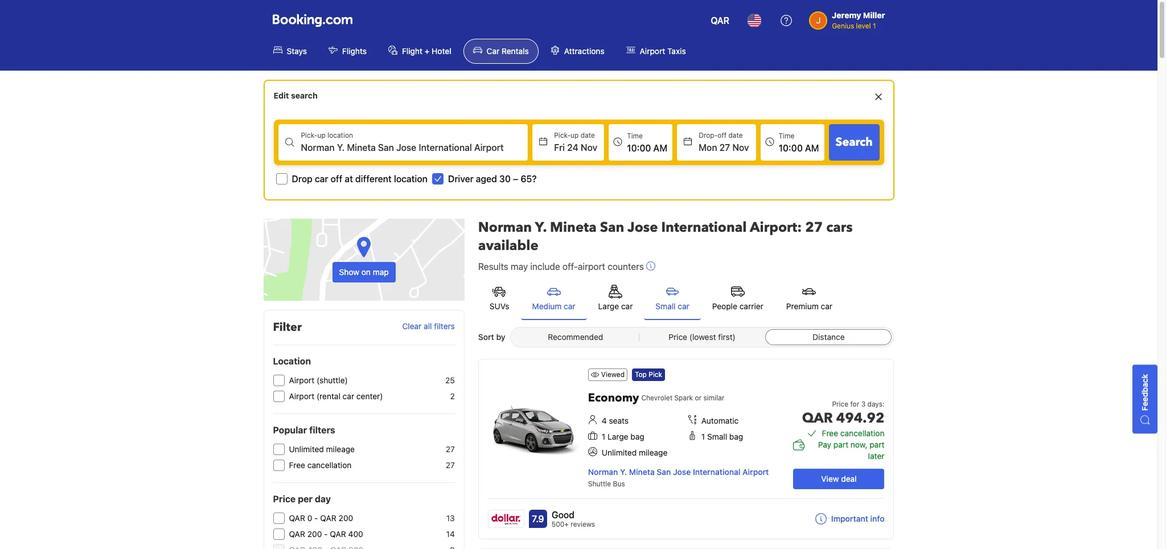 Task type: vqa. For each thing, say whether or not it's contained in the screenshot.
75261
no



Task type: locate. For each thing, give the bounding box(es) containing it.
international
[[662, 218, 747, 237], [693, 467, 741, 477]]

mileage up the norman y. mineta san jose international airport button
[[639, 448, 668, 458]]

qar
[[711, 15, 730, 26]]

0 vertical spatial large
[[599, 301, 619, 311]]

drop
[[292, 174, 313, 184]]

+
[[425, 46, 430, 56]]

up up the 24
[[571, 131, 579, 140]]

bag for 1 small bag
[[730, 432, 744, 442]]

0 horizontal spatial norman
[[479, 218, 532, 237]]

0 horizontal spatial date
[[581, 131, 595, 140]]

65?
[[521, 174, 537, 184]]

mineta for norman y. mineta san jose international airport: 27 cars available
[[550, 218, 597, 237]]

search summary element
[[264, 80, 895, 201]]

free cancellation for 27
[[289, 460, 352, 470]]

qar 200 down qar 0
[[289, 529, 322, 539]]

2 bag from the left
[[730, 432, 744, 442]]

0 vertical spatial san
[[600, 218, 625, 237]]

y. for norman y. mineta san jose international airport shuttle bus
[[621, 467, 627, 477]]

0 horizontal spatial free cancellation
[[289, 460, 352, 470]]

car for drop
[[315, 174, 328, 184]]

0 vertical spatial cancellation
[[841, 428, 885, 438]]

economy
[[588, 390, 640, 406]]

filters right "popular" on the left bottom
[[309, 425, 335, 435]]

unlimited down 1 large bag
[[602, 448, 637, 458]]

0 vertical spatial qar 200
[[320, 513, 353, 523]]

off
[[718, 131, 727, 140], [331, 174, 343, 184]]

different
[[356, 174, 392, 184]]

flight
[[402, 46, 423, 56]]

0 vertical spatial jose
[[628, 218, 658, 237]]

cancellation inside product card group
[[841, 428, 885, 438]]

airport down airport (shuttle)
[[289, 391, 315, 401]]

hotel
[[432, 46, 452, 56]]

norman inside norman y. mineta san jose international airport: 27 cars available
[[479, 218, 532, 237]]

airport down '1 small bag'
[[743, 467, 769, 477]]

location up at
[[328, 131, 353, 140]]

unlimited inside product card group
[[602, 448, 637, 458]]

0 horizontal spatial mineta
[[550, 218, 597, 237]]

1 vertical spatial -
[[324, 529, 328, 539]]

car up price (lowest first)
[[678, 301, 690, 311]]

1 bag from the left
[[631, 432, 645, 442]]

small up price (lowest first)
[[656, 301, 676, 311]]

1 horizontal spatial location
[[394, 174, 428, 184]]

1 horizontal spatial part
[[870, 440, 885, 450]]

0 horizontal spatial price
[[273, 494, 296, 504]]

1 down automatic
[[702, 432, 705, 442]]

1 pick- from the left
[[301, 131, 318, 140]]

norman up results
[[479, 218, 532, 237]]

customer rating 7.9 good element
[[552, 508, 596, 522]]

unlimited down 'popular filters'
[[289, 444, 324, 454]]

free cancellation up the now,
[[823, 428, 885, 438]]

price left per
[[273, 494, 296, 504]]

Pick-up location field
[[301, 141, 528, 154]]

airport inside skip to main content element
[[640, 46, 666, 56]]

0 vertical spatial mineta
[[550, 218, 597, 237]]

1 horizontal spatial mineta
[[629, 467, 655, 477]]

bag down automatic
[[730, 432, 744, 442]]

1 vertical spatial small
[[708, 432, 728, 442]]

1 vertical spatial free cancellation
[[289, 460, 352, 470]]

1 horizontal spatial pick-
[[554, 131, 571, 140]]

- right qar 0
[[315, 513, 318, 523]]

san for norman y. mineta san jose international airport: 27 cars available
[[600, 218, 625, 237]]

nov inside the 'drop-off date mon 27 nov'
[[733, 142, 750, 153]]

now,
[[851, 440, 868, 450]]

bag down 'economy chevrolet spark or similar'
[[631, 432, 645, 442]]

small inside small car button
[[656, 301, 676, 311]]

unlimited mileage
[[289, 444, 355, 454], [602, 448, 668, 458]]

cancellation up day
[[308, 460, 352, 470]]

people carrier button
[[701, 278, 775, 319]]

1 horizontal spatial off
[[718, 131, 727, 140]]

nov right the 24
[[581, 142, 598, 153]]

qar 0
[[289, 513, 312, 523]]

free cancellation inside product card group
[[823, 428, 885, 438]]

cancellation up the now,
[[841, 428, 885, 438]]

1 horizontal spatial -
[[324, 529, 328, 539]]

airport taxis link
[[617, 39, 696, 64]]

driver aged 30 – 65?
[[448, 174, 537, 184]]

feedback
[[1141, 374, 1150, 411]]

1 vertical spatial large
[[608, 432, 629, 442]]

san inside the norman y. mineta san jose international airport shuttle bus
[[657, 467, 671, 477]]

car down "counters"
[[622, 301, 633, 311]]

small
[[656, 301, 676, 311], [708, 432, 728, 442]]

up for pick-up date fri 24 nov
[[571, 131, 579, 140]]

1
[[873, 22, 877, 30], [602, 432, 606, 442], [702, 432, 705, 442]]

0 vertical spatial small
[[656, 301, 676, 311]]

qar 200 - qar 400
[[289, 529, 363, 539]]

0 horizontal spatial nov
[[581, 142, 598, 153]]

up
[[318, 131, 326, 140], [571, 131, 579, 140]]

mineta inside norman y. mineta san jose international airport: 27 cars available
[[550, 218, 597, 237]]

location
[[328, 131, 353, 140], [394, 174, 428, 184]]

price inside sort by element
[[669, 332, 688, 342]]

27 down 2
[[446, 444, 455, 454]]

1 horizontal spatial norman
[[588, 467, 618, 477]]

first)
[[719, 332, 736, 342]]

good 500+ reviews
[[552, 510, 596, 529]]

2 pick- from the left
[[554, 131, 571, 140]]

1 vertical spatial cancellation
[[308, 460, 352, 470]]

miller
[[864, 10, 886, 20]]

0 horizontal spatial jose
[[628, 218, 658, 237]]

1 vertical spatial free
[[289, 460, 305, 470]]

2 vertical spatial price
[[273, 494, 296, 504]]

part
[[834, 440, 849, 450], [870, 440, 885, 450]]

car right "premium"
[[821, 301, 833, 311]]

nov for mon 27 nov
[[733, 142, 750, 153]]

airport left taxis
[[640, 46, 666, 56]]

airport down location
[[289, 375, 315, 385]]

1 horizontal spatial unlimited mileage
[[602, 448, 668, 458]]

norman up shuttle
[[588, 467, 618, 477]]

off inside the 'drop-off date mon 27 nov'
[[718, 131, 727, 140]]

large down seats
[[608, 432, 629, 442]]

0 horizontal spatial cancellation
[[308, 460, 352, 470]]

mileage down 'popular filters'
[[326, 444, 355, 454]]

seats
[[609, 416, 629, 426]]

date inside the 'drop-off date mon 27 nov'
[[729, 131, 743, 140]]

free
[[823, 428, 839, 438], [289, 460, 305, 470]]

2 up from the left
[[571, 131, 579, 140]]

small down automatic
[[708, 432, 728, 442]]

1 horizontal spatial free
[[823, 428, 839, 438]]

27 right the mon
[[720, 142, 731, 153]]

mineta for norman y. mineta san jose international airport shuttle bus
[[629, 467, 655, 477]]

large car button
[[587, 278, 645, 319]]

price for price (lowest first)
[[669, 332, 688, 342]]

1 for 1 large bag
[[602, 432, 606, 442]]

part up later
[[870, 440, 885, 450]]

1 date from the left
[[581, 131, 595, 140]]

1 horizontal spatial small
[[708, 432, 728, 442]]

san inside norman y. mineta san jose international airport: 27 cars available
[[600, 218, 625, 237]]

1 horizontal spatial y.
[[621, 467, 627, 477]]

pay part now, part later
[[819, 440, 885, 461]]

norman inside the norman y. mineta san jose international airport shuttle bus
[[588, 467, 618, 477]]

jose inside norman y. mineta san jose international airport: 27 cars available
[[628, 218, 658, 237]]

international for airport:
[[662, 218, 747, 237]]

1 horizontal spatial price
[[669, 332, 688, 342]]

(rental
[[317, 391, 341, 401]]

price left the (lowest
[[669, 332, 688, 342]]

drop-
[[699, 131, 718, 140]]

0 horizontal spatial 1
[[602, 432, 606, 442]]

level
[[857, 22, 871, 30]]

important info button
[[816, 513, 885, 525]]

pick- down search
[[301, 131, 318, 140]]

qar button
[[704, 7, 737, 34]]

1 down miller at the right top
[[873, 22, 877, 30]]

price up qar 494.92
[[833, 400, 849, 409]]

international inside the norman y. mineta san jose international airport shuttle bus
[[693, 467, 741, 477]]

0 horizontal spatial part
[[834, 440, 849, 450]]

1 vertical spatial mineta
[[629, 467, 655, 477]]

bag for 1 large bag
[[631, 432, 645, 442]]

1 vertical spatial location
[[394, 174, 428, 184]]

1 horizontal spatial bag
[[730, 432, 744, 442]]

premium car
[[787, 301, 833, 311]]

0 vertical spatial off
[[718, 131, 727, 140]]

similar
[[704, 394, 725, 402]]

filters
[[434, 321, 455, 331], [309, 425, 335, 435]]

if you choose one, you'll need to make your own way there - but prices can be a lot lower. image
[[647, 262, 656, 271]]

1 horizontal spatial 1
[[702, 432, 705, 442]]

flights link
[[319, 39, 377, 64]]

international inside norman y. mineta san jose international airport: 27 cars available
[[662, 218, 747, 237]]

0 horizontal spatial off
[[331, 174, 343, 184]]

attractions link
[[541, 39, 615, 64]]

0 horizontal spatial bag
[[631, 432, 645, 442]]

0 vertical spatial filters
[[434, 321, 455, 331]]

location down pick-up location field at top left
[[394, 174, 428, 184]]

car
[[315, 174, 328, 184], [564, 301, 576, 311], [622, 301, 633, 311], [678, 301, 690, 311], [821, 301, 833, 311], [343, 391, 354, 401]]

large
[[599, 301, 619, 311], [608, 432, 629, 442]]

y. up include
[[535, 218, 547, 237]]

pick- for pick-up location
[[301, 131, 318, 140]]

car right medium
[[564, 301, 576, 311]]

later
[[869, 451, 885, 461]]

up down search
[[318, 131, 326, 140]]

1 horizontal spatial date
[[729, 131, 743, 140]]

price for price per day
[[273, 494, 296, 504]]

27
[[720, 142, 731, 153], [806, 218, 823, 237], [446, 444, 455, 454], [446, 460, 455, 470]]

(lowest
[[690, 332, 717, 342]]

jose for airport
[[673, 467, 691, 477]]

pick- up fri
[[554, 131, 571, 140]]

0 vertical spatial free
[[823, 428, 839, 438]]

0 horizontal spatial mileage
[[326, 444, 355, 454]]

1 horizontal spatial nov
[[733, 142, 750, 153]]

1 horizontal spatial jose
[[673, 467, 691, 477]]

1 horizontal spatial mileage
[[639, 448, 668, 458]]

0 horizontal spatial unlimited mileage
[[289, 444, 355, 454]]

- for qar 400
[[324, 529, 328, 539]]

1 horizontal spatial san
[[657, 467, 671, 477]]

free up pay
[[823, 428, 839, 438]]

nov inside 'pick-up date fri 24 nov'
[[581, 142, 598, 153]]

distance
[[813, 332, 845, 342]]

view
[[822, 474, 840, 484]]

1 up from the left
[[318, 131, 326, 140]]

0 vertical spatial norman
[[479, 218, 532, 237]]

people carrier
[[713, 301, 764, 311]]

deal
[[842, 474, 857, 484]]

2 part from the left
[[870, 440, 885, 450]]

results
[[479, 262, 509, 272]]

27 left the cars
[[806, 218, 823, 237]]

filters right all
[[434, 321, 455, 331]]

0 horizontal spatial up
[[318, 131, 326, 140]]

mineta down 1 large bag
[[629, 467, 655, 477]]

1 down the '4'
[[602, 432, 606, 442]]

qar 200 up qar 400
[[320, 513, 353, 523]]

- for qar 200
[[315, 513, 318, 523]]

suvs button
[[479, 278, 521, 319]]

free inside product card group
[[823, 428, 839, 438]]

all
[[424, 321, 432, 331]]

4
[[602, 416, 607, 426]]

0 vertical spatial international
[[662, 218, 747, 237]]

0 vertical spatial free cancellation
[[823, 428, 885, 438]]

price inside price for 3 days: qar 494.92
[[833, 400, 849, 409]]

large down the airport
[[599, 301, 619, 311]]

1 vertical spatial price
[[833, 400, 849, 409]]

1 vertical spatial san
[[657, 467, 671, 477]]

medium
[[533, 301, 562, 311]]

0 horizontal spatial free
[[289, 460, 305, 470]]

jeremy miller genius level 1
[[833, 10, 886, 30]]

car for large
[[622, 301, 633, 311]]

pick- for pick-up date fri 24 nov
[[554, 131, 571, 140]]

0 horizontal spatial small
[[656, 301, 676, 311]]

airport (shuttle)
[[289, 375, 348, 385]]

1 nov from the left
[[581, 142, 598, 153]]

0 horizontal spatial san
[[600, 218, 625, 237]]

unlimited mileage down 'popular filters'
[[289, 444, 355, 454]]

27 up 13
[[446, 460, 455, 470]]

price per day
[[273, 494, 331, 504]]

up inside 'pick-up date fri 24 nov'
[[571, 131, 579, 140]]

part right pay
[[834, 440, 849, 450]]

include
[[531, 262, 561, 272]]

1 vertical spatial jose
[[673, 467, 691, 477]]

y. inside the norman y. mineta san jose international airport shuttle bus
[[621, 467, 627, 477]]

1 horizontal spatial unlimited
[[602, 448, 637, 458]]

1 vertical spatial filters
[[309, 425, 335, 435]]

nov right the mon
[[733, 142, 750, 153]]

free up price per day
[[289, 460, 305, 470]]

free for 27
[[289, 460, 305, 470]]

view deal button
[[794, 469, 885, 489]]

car right the (rental
[[343, 391, 354, 401]]

0 vertical spatial location
[[328, 131, 353, 140]]

date inside 'pick-up date fri 24 nov'
[[581, 131, 595, 140]]

car inside "search summary" element
[[315, 174, 328, 184]]

0 horizontal spatial -
[[315, 513, 318, 523]]

top
[[635, 370, 647, 379]]

1 horizontal spatial cancellation
[[841, 428, 885, 438]]

car for premium
[[821, 301, 833, 311]]

y. inside norman y. mineta san jose international airport: 27 cars available
[[535, 218, 547, 237]]

1 horizontal spatial filters
[[434, 321, 455, 331]]

1 vertical spatial y.
[[621, 467, 627, 477]]

unlimited mileage down 1 large bag
[[602, 448, 668, 458]]

1 horizontal spatial free cancellation
[[823, 428, 885, 438]]

0 horizontal spatial location
[[328, 131, 353, 140]]

car for small
[[678, 301, 690, 311]]

2 date from the left
[[729, 131, 743, 140]]

mineta inside the norman y. mineta san jose international airport shuttle bus
[[629, 467, 655, 477]]

if you choose one, you'll need to make your own way there - but prices can be a lot lower. image
[[647, 262, 656, 271]]

premium
[[787, 301, 819, 311]]

-
[[315, 513, 318, 523], [324, 529, 328, 539]]

pick- inside 'pick-up date fri 24 nov'
[[554, 131, 571, 140]]

mineta up off-
[[550, 218, 597, 237]]

1 part from the left
[[834, 440, 849, 450]]

jeremy
[[833, 10, 862, 20]]

may
[[511, 262, 528, 272]]

1 vertical spatial norman
[[588, 467, 618, 477]]

norman y. mineta san jose international airport shuttle bus
[[588, 467, 769, 488]]

jose inside the norman y. mineta san jose international airport shuttle bus
[[673, 467, 691, 477]]

0 horizontal spatial y.
[[535, 218, 547, 237]]

1 horizontal spatial up
[[571, 131, 579, 140]]

norman
[[479, 218, 532, 237], [588, 467, 618, 477]]

results may include off-airport counters
[[479, 262, 644, 272]]

0 horizontal spatial pick-
[[301, 131, 318, 140]]

y. up the bus
[[621, 467, 627, 477]]

car right drop
[[315, 174, 328, 184]]

free cancellation up day
[[289, 460, 352, 470]]

stays link
[[264, 39, 317, 64]]

1 vertical spatial qar 200
[[289, 529, 322, 539]]

1 vertical spatial international
[[693, 467, 741, 477]]

date for 24
[[581, 131, 595, 140]]

25
[[446, 375, 455, 385]]

- down qar 0 - qar 200
[[324, 529, 328, 539]]

airport
[[578, 262, 606, 272]]

2 horizontal spatial price
[[833, 400, 849, 409]]

14
[[446, 529, 455, 539]]

pay
[[819, 440, 832, 450]]

0 vertical spatial price
[[669, 332, 688, 342]]

500+
[[552, 520, 569, 529]]

date for 27
[[729, 131, 743, 140]]

0 vertical spatial y.
[[535, 218, 547, 237]]

2 nov from the left
[[733, 142, 750, 153]]

san
[[600, 218, 625, 237], [657, 467, 671, 477]]

0 vertical spatial -
[[315, 513, 318, 523]]

2 horizontal spatial 1
[[873, 22, 877, 30]]



Task type: describe. For each thing, give the bounding box(es) containing it.
shuttle
[[588, 480, 611, 488]]

genius
[[833, 22, 855, 30]]

qar 400
[[330, 529, 363, 539]]

1 large bag
[[602, 432, 645, 442]]

info
[[871, 514, 885, 524]]

airport (rental car center)
[[289, 391, 383, 401]]

car for medium
[[564, 301, 576, 311]]

y. for norman y. mineta san jose international airport: 27 cars available
[[535, 218, 547, 237]]

search
[[291, 91, 318, 100]]

–
[[513, 174, 519, 184]]

fri
[[554, 142, 565, 153]]

filters inside button
[[434, 321, 455, 331]]

up for pick-up location
[[318, 131, 326, 140]]

center)
[[357, 391, 383, 401]]

30
[[500, 174, 511, 184]]

rentals
[[502, 46, 529, 56]]

bus
[[613, 480, 625, 488]]

good
[[552, 510, 575, 520]]

airport for airport (rental car center)
[[289, 391, 315, 401]]

top pick
[[635, 370, 663, 379]]

price for 3 days: qar 494.92
[[803, 400, 885, 428]]

on
[[362, 267, 371, 277]]

7.9
[[532, 514, 544, 524]]

map
[[373, 267, 389, 277]]

skip to main content element
[[0, 0, 1158, 71]]

international for airport
[[693, 467, 741, 477]]

norman y. mineta san jose international airport: 27 cars available
[[479, 218, 853, 255]]

free cancellation for qar 494.92
[[823, 428, 885, 438]]

driver
[[448, 174, 474, 184]]

3
[[862, 400, 866, 409]]

1 inside jeremy miller genius level 1
[[873, 22, 877, 30]]

medium car
[[533, 301, 576, 311]]

price (lowest first)
[[669, 332, 736, 342]]

mileage inside product card group
[[639, 448, 668, 458]]

taxis
[[668, 46, 686, 56]]

sort
[[479, 332, 494, 342]]

premium car button
[[775, 278, 844, 319]]

small car button
[[645, 278, 701, 320]]

sort by element
[[510, 327, 895, 348]]

airport inside the norman y. mineta san jose international airport shuttle bus
[[743, 467, 769, 477]]

important info
[[832, 514, 885, 524]]

norman for norman y. mineta san jose international airport shuttle bus
[[588, 467, 618, 477]]

flight + hotel
[[402, 46, 452, 56]]

large car
[[599, 301, 633, 311]]

small car
[[656, 301, 690, 311]]

unlimited mileage inside product card group
[[602, 448, 668, 458]]

free for qar 494.92
[[823, 428, 839, 438]]

feedback button
[[1133, 365, 1158, 434]]

stays
[[287, 46, 307, 56]]

edit search
[[274, 91, 318, 100]]

price for price for 3 days: qar 494.92
[[833, 400, 849, 409]]

large inside product card group
[[608, 432, 629, 442]]

airport taxis
[[640, 46, 686, 56]]

show
[[339, 267, 360, 277]]

view deal
[[822, 474, 857, 484]]

important
[[832, 514, 869, 524]]

search button
[[829, 124, 880, 161]]

for
[[851, 400, 860, 409]]

0 horizontal spatial filters
[[309, 425, 335, 435]]

supplied by dollar image
[[489, 511, 524, 528]]

viewed
[[602, 370, 625, 379]]

27 inside the 'drop-off date mon 27 nov'
[[720, 142, 731, 153]]

27 inside norman y. mineta san jose international airport: 27 cars available
[[806, 218, 823, 237]]

off-
[[563, 262, 578, 272]]

airport:
[[750, 218, 802, 237]]

qar 0 - qar 200
[[289, 513, 353, 523]]

chevrolet
[[642, 394, 673, 402]]

small inside product card group
[[708, 432, 728, 442]]

car
[[487, 46, 500, 56]]

recommended
[[548, 332, 604, 342]]

pick-up location
[[301, 131, 353, 140]]

show on map button
[[264, 219, 465, 301]]

clear
[[403, 321, 422, 331]]

7.9 element
[[529, 510, 547, 528]]

carrier
[[740, 301, 764, 311]]

large inside button
[[599, 301, 619, 311]]

(shuttle)
[[317, 375, 348, 385]]

4 seats
[[602, 416, 629, 426]]

0 horizontal spatial unlimited
[[289, 444, 324, 454]]

search
[[836, 134, 873, 150]]

days:
[[868, 400, 885, 409]]

norman y. mineta san jose international airport button
[[588, 467, 769, 477]]

2
[[450, 391, 455, 401]]

aged
[[476, 174, 497, 184]]

jose for airport:
[[628, 218, 658, 237]]

norman for norman y. mineta san jose international airport: 27 cars available
[[479, 218, 532, 237]]

1 for 1 small bag
[[702, 432, 705, 442]]

nov for fri 24 nov
[[581, 142, 598, 153]]

san for norman y. mineta san jose international airport shuttle bus
[[657, 467, 671, 477]]

cancellation for 27
[[308, 460, 352, 470]]

airport for airport taxis
[[640, 46, 666, 56]]

24
[[568, 142, 579, 153]]

airport for airport (shuttle)
[[289, 375, 315, 385]]

drop car off at different location
[[292, 174, 428, 184]]

at
[[345, 174, 353, 184]]

attractions
[[565, 46, 605, 56]]

day
[[315, 494, 331, 504]]

product card group
[[479, 359, 899, 540]]

filter
[[273, 320, 302, 335]]

spark
[[675, 394, 694, 402]]

flights
[[342, 46, 367, 56]]

people
[[713, 301, 738, 311]]

1 vertical spatial off
[[331, 174, 343, 184]]

cancellation for qar 494.92
[[841, 428, 885, 438]]

pick
[[649, 370, 663, 379]]



